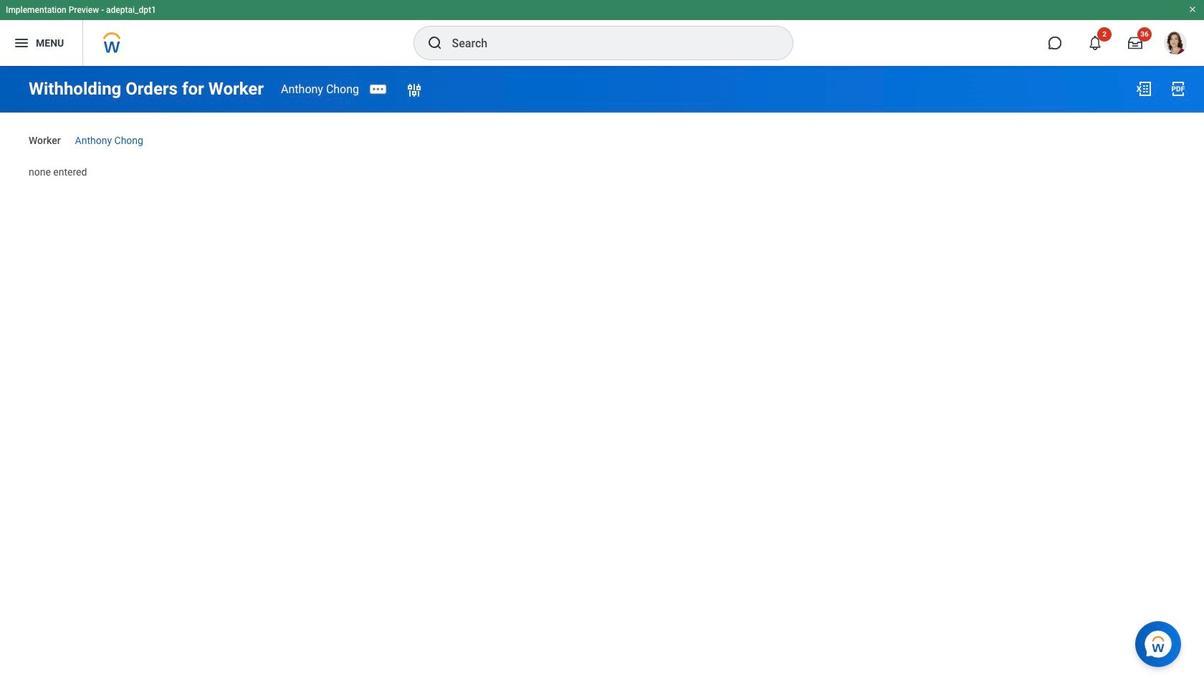 Task type: locate. For each thing, give the bounding box(es) containing it.
export to excel image
[[1135, 80, 1153, 97]]

inbox large image
[[1128, 36, 1142, 50]]

view printable version (pdf) image
[[1170, 80, 1187, 97]]

main content
[[0, 66, 1204, 192]]

profile logan mcneil image
[[1164, 32, 1187, 57]]

banner
[[0, 0, 1204, 66]]

justify image
[[13, 34, 30, 52]]



Task type: vqa. For each thing, say whether or not it's contained in the screenshot.
THE SEARCH image
yes



Task type: describe. For each thing, give the bounding box(es) containing it.
Search Workday  search field
[[452, 27, 763, 59]]

notifications large image
[[1088, 36, 1102, 50]]

search image
[[426, 34, 443, 52]]

close environment banner image
[[1188, 5, 1197, 14]]

change selection image
[[406, 82, 423, 99]]



